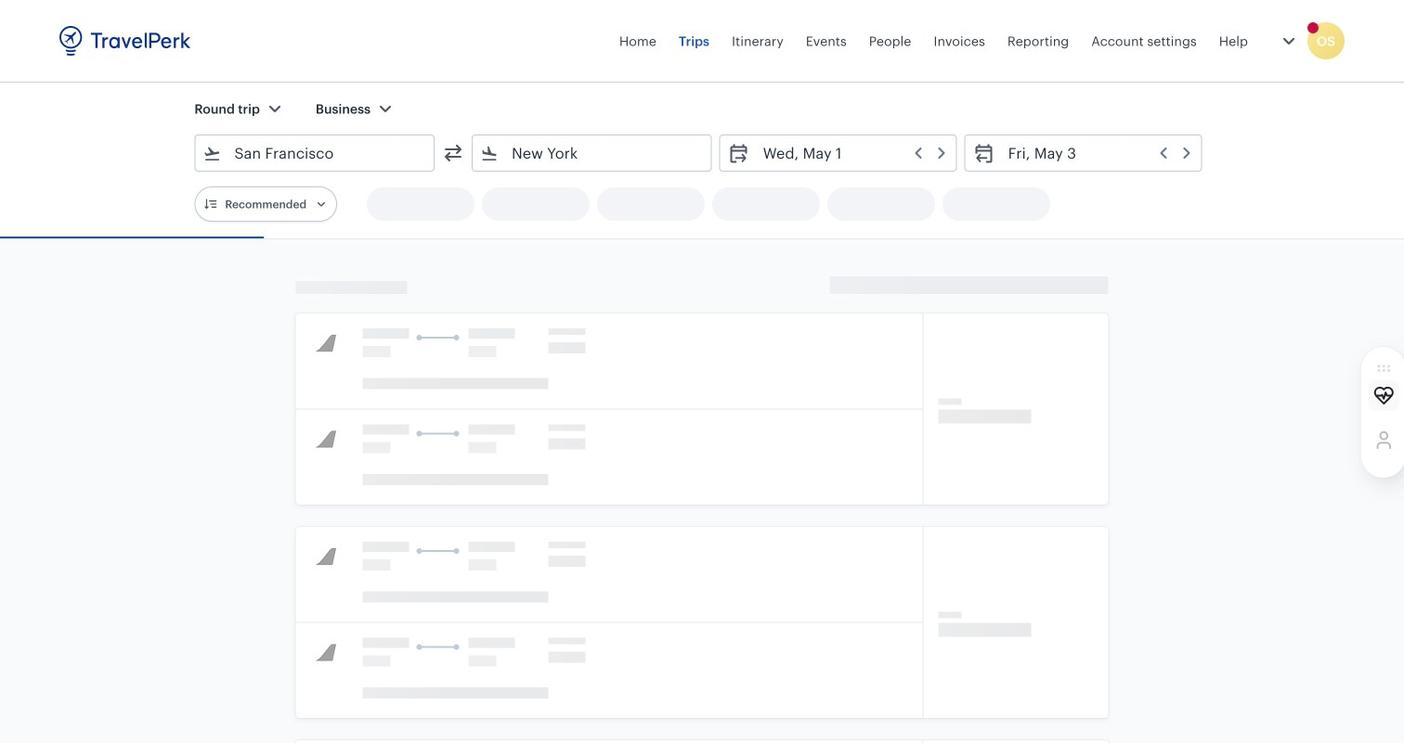 Task type: locate. For each thing, give the bounding box(es) containing it.
From search field
[[221, 138, 410, 168]]

Return field
[[995, 138, 1194, 168]]



Task type: vqa. For each thing, say whether or not it's contained in the screenshot.
From search field on the left of page
yes



Task type: describe. For each thing, give the bounding box(es) containing it.
To search field
[[499, 138, 687, 168]]

Depart field
[[750, 138, 949, 168]]



